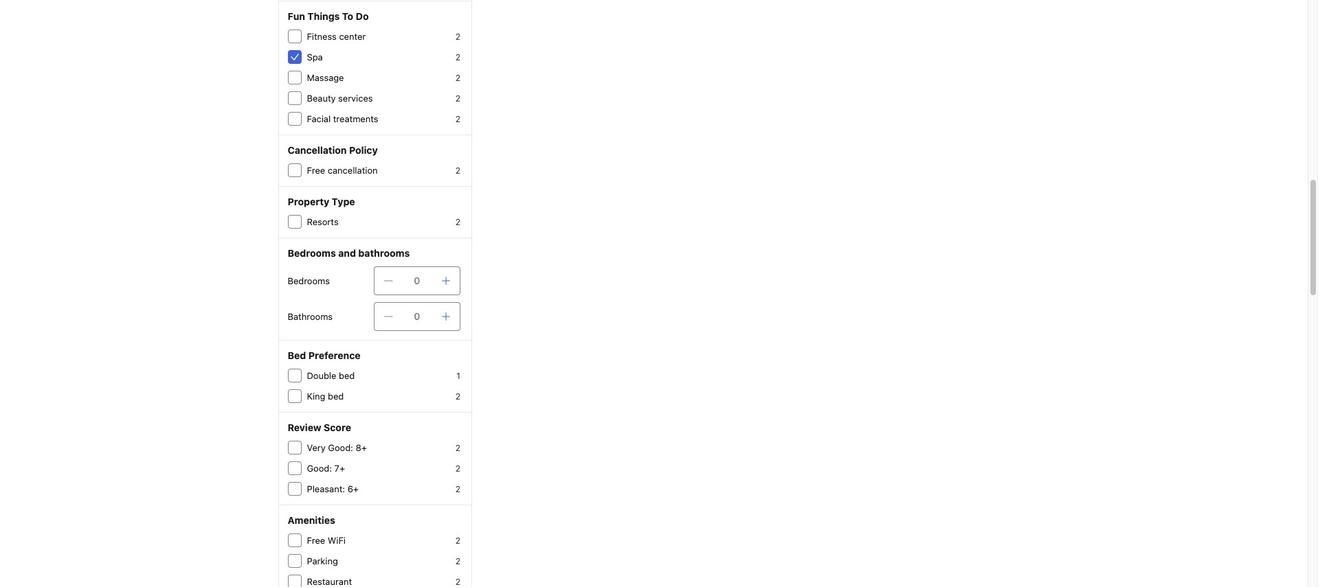 Task type: describe. For each thing, give the bounding box(es) containing it.
review
[[288, 422, 322, 434]]

2 for king bed
[[456, 392, 461, 402]]

6+
[[348, 484, 359, 495]]

2 for fitness center
[[456, 32, 461, 42]]

2 for good: 7+
[[456, 464, 461, 474]]

facial
[[307, 113, 331, 124]]

double bed
[[307, 371, 355, 382]]

2 for free cancellation
[[456, 166, 461, 176]]

free cancellation
[[307, 165, 378, 176]]

good: 7+
[[307, 463, 345, 474]]

amenities
[[288, 515, 335, 527]]

bathrooms
[[359, 248, 410, 259]]

bed preference
[[288, 350, 361, 362]]

pleasant: 6+
[[307, 484, 359, 495]]

beauty
[[307, 93, 336, 104]]

cancellation policy
[[288, 144, 378, 156]]

bedrooms for bedrooms
[[288, 276, 330, 287]]

1 vertical spatial good:
[[307, 463, 332, 474]]

fitness
[[307, 31, 337, 42]]

review score
[[288, 422, 351, 434]]

7+
[[335, 463, 345, 474]]

2 for parking
[[456, 557, 461, 567]]

2 for free wifi
[[456, 536, 461, 547]]

do
[[356, 10, 369, 22]]

cancellation
[[288, 144, 347, 156]]

2 for pleasant: 6+
[[456, 485, 461, 495]]

fitness center
[[307, 31, 366, 42]]

massage
[[307, 72, 344, 83]]

0 vertical spatial good:
[[328, 443, 353, 454]]

services
[[338, 93, 373, 104]]

bedrooms for bedrooms and bathrooms
[[288, 248, 336, 259]]

pleasant:
[[307, 484, 345, 495]]

fun
[[288, 10, 305, 22]]

2 for spa
[[456, 52, 461, 63]]

wifi
[[328, 536, 346, 547]]

type
[[332, 196, 355, 208]]

treatments
[[333, 113, 379, 124]]

free wifi
[[307, 536, 346, 547]]

score
[[324, 422, 351, 434]]

0 for bedrooms
[[414, 275, 420, 287]]

bed for double bed
[[339, 371, 355, 382]]

bathrooms
[[288, 311, 333, 322]]



Task type: locate. For each thing, give the bounding box(es) containing it.
preference
[[309, 350, 361, 362]]

facial treatments
[[307, 113, 379, 124]]

beauty services
[[307, 93, 373, 104]]

2 for massage
[[456, 73, 461, 83]]

1 bedrooms from the top
[[288, 248, 336, 259]]

spa
[[307, 52, 323, 63]]

king bed
[[307, 391, 344, 402]]

good: left the 7+
[[307, 463, 332, 474]]

property type
[[288, 196, 355, 208]]

0 vertical spatial bedrooms
[[288, 248, 336, 259]]

2 for beauty services
[[456, 94, 461, 104]]

1 vertical spatial bed
[[328, 391, 344, 402]]

1 vertical spatial free
[[307, 536, 325, 547]]

double
[[307, 371, 337, 382]]

good:
[[328, 443, 353, 454], [307, 463, 332, 474]]

3 2 from the top
[[456, 73, 461, 83]]

1 0 from the top
[[414, 275, 420, 287]]

13 2 from the top
[[456, 557, 461, 567]]

bedrooms
[[288, 248, 336, 259], [288, 276, 330, 287]]

bed
[[339, 371, 355, 382], [328, 391, 344, 402]]

2 free from the top
[[307, 536, 325, 547]]

11 2 from the top
[[456, 485, 461, 495]]

property
[[288, 196, 329, 208]]

free for cancellation policy
[[307, 165, 325, 176]]

resorts
[[307, 217, 339, 228]]

cancellation
[[328, 165, 378, 176]]

policy
[[349, 144, 378, 156]]

6 2 from the top
[[456, 166, 461, 176]]

bed for king bed
[[328, 391, 344, 402]]

free left wifi
[[307, 536, 325, 547]]

8+
[[356, 443, 367, 454]]

bedrooms and bathrooms
[[288, 248, 410, 259]]

free for amenities
[[307, 536, 325, 547]]

very
[[307, 443, 326, 454]]

0 vertical spatial bed
[[339, 371, 355, 382]]

8 2 from the top
[[456, 392, 461, 402]]

2 for very good: 8+
[[456, 444, 461, 454]]

2 0 from the top
[[414, 311, 420, 322]]

0 vertical spatial free
[[307, 165, 325, 176]]

to
[[342, 10, 354, 22]]

very good: 8+
[[307, 443, 367, 454]]

bed right king
[[328, 391, 344, 402]]

0
[[414, 275, 420, 287], [414, 311, 420, 322]]

things
[[308, 10, 340, 22]]

free down cancellation
[[307, 165, 325, 176]]

5 2 from the top
[[456, 114, 461, 124]]

2 2 from the top
[[456, 52, 461, 63]]

4 2 from the top
[[456, 94, 461, 104]]

2 for resorts
[[456, 217, 461, 228]]

king
[[307, 391, 326, 402]]

12 2 from the top
[[456, 536, 461, 547]]

7 2 from the top
[[456, 217, 461, 228]]

0 vertical spatial 0
[[414, 275, 420, 287]]

0 for bathrooms
[[414, 311, 420, 322]]

parking
[[307, 556, 338, 567]]

center
[[339, 31, 366, 42]]

and
[[338, 248, 356, 259]]

bed
[[288, 350, 306, 362]]

fun things to do
[[288, 10, 369, 22]]

2
[[456, 32, 461, 42], [456, 52, 461, 63], [456, 73, 461, 83], [456, 94, 461, 104], [456, 114, 461, 124], [456, 166, 461, 176], [456, 217, 461, 228], [456, 392, 461, 402], [456, 444, 461, 454], [456, 464, 461, 474], [456, 485, 461, 495], [456, 536, 461, 547], [456, 557, 461, 567]]

1 vertical spatial bedrooms
[[288, 276, 330, 287]]

1 vertical spatial 0
[[414, 311, 420, 322]]

2 bedrooms from the top
[[288, 276, 330, 287]]

bedrooms down resorts
[[288, 248, 336, 259]]

bed down preference
[[339, 371, 355, 382]]

good: down score
[[328, 443, 353, 454]]

9 2 from the top
[[456, 444, 461, 454]]

1
[[457, 371, 461, 382]]

10 2 from the top
[[456, 464, 461, 474]]

2 for facial treatments
[[456, 114, 461, 124]]

free
[[307, 165, 325, 176], [307, 536, 325, 547]]

1 free from the top
[[307, 165, 325, 176]]

1 2 from the top
[[456, 32, 461, 42]]

bedrooms up bathrooms
[[288, 276, 330, 287]]



Task type: vqa. For each thing, say whether or not it's contained in the screenshot.
2 associated with Beauty services
yes



